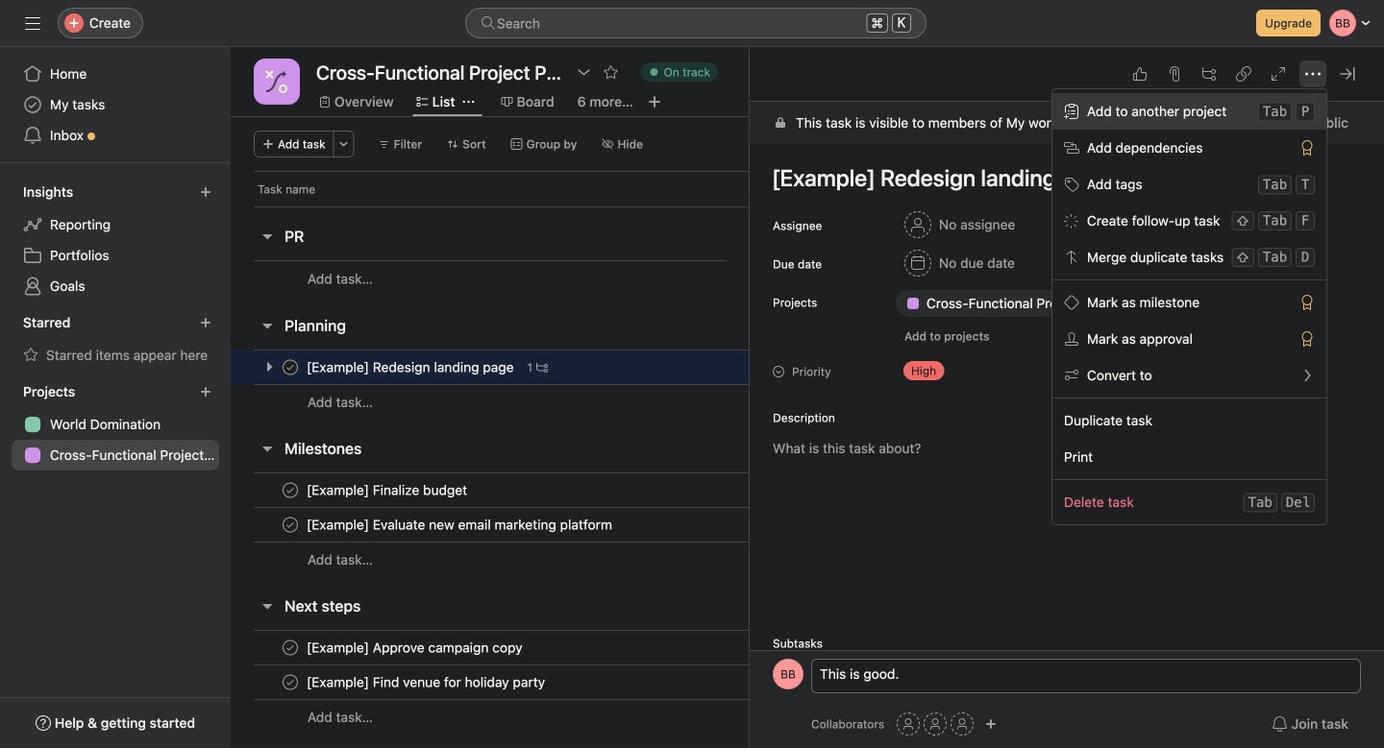 Task type: vqa. For each thing, say whether or not it's contained in the screenshot.
2nd Mark complete option
yes



Task type: describe. For each thing, give the bounding box(es) containing it.
task name text field inside [example] redesign landing page cell
[[303, 358, 520, 377]]

mark complete image
[[279, 356, 302, 379]]

mark complete checkbox for task name text field within the [example] approve campaign copy cell
[[279, 637, 302, 660]]

mark complete image for [example] find venue for holiday party cell
[[279, 671, 302, 695]]

starred element
[[0, 306, 231, 375]]

close details image
[[1340, 66, 1355, 82]]

header milestones tree grid
[[231, 473, 935, 578]]

tab actions image
[[463, 96, 474, 108]]

insights element
[[0, 175, 231, 306]]

mark complete checkbox for task name text field inside [example] find venue for holiday party cell
[[279, 671, 302, 695]]

Task Name text field
[[759, 156, 1361, 200]]

mark complete image for [example] finalize budget cell
[[279, 479, 302, 502]]

add tab image
[[647, 94, 662, 110]]

add to starred image
[[603, 64, 619, 80]]

task name text field for "[example] evaluate new email marketing platform" cell
[[303, 516, 618, 535]]

expand subtask list for the task [example] redesign landing page image
[[261, 360, 277, 375]]

remove image
[[1197, 296, 1212, 311]]

add or remove collaborators image
[[985, 719, 997, 731]]

collapse task list for this group image for header planning tree grid
[[260, 318, 275, 334]]

mark complete checkbox for task name text box inside [example] finalize budget cell
[[279, 479, 302, 502]]

new insights image
[[200, 187, 211, 198]]

task name text field for mark complete image in the [example] find venue for holiday party cell
[[303, 673, 551, 693]]

add subtask image
[[1202, 66, 1217, 82]]

open user profile image
[[773, 659, 804, 690]]

edit comment document
[[812, 664, 1360, 707]]

header next steps tree grid
[[231, 631, 935, 735]]

show options image
[[576, 64, 592, 80]]

new project or portfolio image
[[200, 386, 211, 398]]



Task type: locate. For each thing, give the bounding box(es) containing it.
header planning tree grid
[[231, 350, 935, 420]]

2 vertical spatial mark complete checkbox
[[279, 671, 302, 695]]

1 mark complete checkbox from the top
[[279, 479, 302, 502]]

Task name text field
[[303, 481, 473, 500], [303, 516, 618, 535]]

mark complete image inside "[example] evaluate new email marketing platform" cell
[[279, 514, 302, 537]]

row
[[231, 171, 821, 207], [254, 206, 750, 208], [231, 261, 935, 297], [231, 385, 935, 420], [231, 473, 935, 509], [231, 508, 935, 543], [231, 542, 935, 578], [231, 631, 935, 666], [231, 665, 935, 701], [231, 700, 935, 735]]

mark complete checkbox inside [example] find venue for holiday party cell
[[279, 671, 302, 695]]

[example] redesign landing page dialog
[[750, 0, 1384, 749]]

mark complete checkbox inside [example] approve campaign copy cell
[[279, 637, 302, 660]]

[example] approve campaign copy cell
[[231, 631, 750, 666]]

2 mark complete image from the top
[[279, 514, 302, 537]]

1 vertical spatial task name text field
[[303, 639, 528, 658]]

[example] evaluate new email marketing platform cell
[[231, 508, 750, 543]]

full screen image
[[1271, 66, 1286, 82]]

None text field
[[311, 55, 567, 89]]

hide sidebar image
[[25, 15, 40, 31]]

task name text field inside [example] find venue for holiday party cell
[[303, 673, 551, 693]]

task name text field inside "[example] evaluate new email marketing platform" cell
[[303, 516, 618, 535]]

2 vertical spatial task name text field
[[303, 673, 551, 693]]

2 task name text field from the top
[[303, 516, 618, 535]]

1 task name text field from the top
[[303, 481, 473, 500]]

3 mark complete checkbox from the top
[[279, 671, 302, 695]]

Search tasks, projects, and more text field
[[465, 8, 927, 38]]

mark complete checkbox inside [example] finalize budget cell
[[279, 479, 302, 502]]

2 mark complete checkbox from the top
[[279, 637, 302, 660]]

3 task name text field from the top
[[303, 673, 551, 693]]

0 vertical spatial mark complete checkbox
[[279, 479, 302, 502]]

2 mark complete checkbox from the top
[[279, 514, 302, 537]]

Mark complete checkbox
[[279, 356, 302, 379], [279, 637, 302, 660], [279, 671, 302, 695]]

0 vertical spatial mark complete checkbox
[[279, 356, 302, 379]]

Task name text field
[[303, 358, 520, 377], [303, 639, 528, 658], [303, 673, 551, 693]]

mark complete checkbox inside "[example] evaluate new email marketing platform" cell
[[279, 514, 302, 537]]

1 vertical spatial mark complete checkbox
[[279, 637, 302, 660]]

[example] finalize budget cell
[[231, 473, 750, 509]]

1 collapse task list for this group image from the top
[[260, 229, 275, 244]]

attachments: add a file to this task, [example] redesign landing page image
[[1167, 66, 1182, 82]]

task name text field for [example] finalize budget cell
[[303, 481, 473, 500]]

None field
[[465, 8, 927, 38]]

0 vertical spatial task name text field
[[303, 358, 520, 377]]

1 subtask image
[[537, 362, 548, 373]]

collapse task list for this group image
[[260, 441, 275, 457]]

projects element
[[0, 375, 231, 475]]

1 vertical spatial collapse task list for this group image
[[260, 318, 275, 334]]

task name text field for mark complete image within [example] approve campaign copy cell
[[303, 639, 528, 658]]

copy task link image
[[1236, 66, 1252, 82]]

3 collapse task list for this group image from the top
[[260, 599, 275, 614]]

collapse task list for this group image for header next steps tree grid
[[260, 599, 275, 614]]

mark complete image for "[example] evaluate new email marketing platform" cell
[[279, 514, 302, 537]]

0 vertical spatial collapse task list for this group image
[[260, 229, 275, 244]]

task name text field inside [example] approve campaign copy cell
[[303, 639, 528, 658]]

3 mark complete image from the top
[[279, 637, 302, 660]]

1 mark complete checkbox from the top
[[279, 356, 302, 379]]

[example] redesign landing page cell
[[231, 350, 750, 385]]

menu item
[[1053, 93, 1327, 130]]

line_and_symbols image
[[265, 70, 288, 93]]

1 vertical spatial task name text field
[[303, 516, 618, 535]]

main content
[[750, 102, 1384, 749]]

[example] find venue for holiday party cell
[[231, 665, 750, 701]]

1 task name text field from the top
[[303, 358, 520, 377]]

1 vertical spatial mark complete checkbox
[[279, 514, 302, 537]]

2 task name text field from the top
[[303, 639, 528, 658]]

2 vertical spatial collapse task list for this group image
[[260, 599, 275, 614]]

more actions for this task image
[[1306, 66, 1321, 82]]

task name text field inside [example] finalize budget cell
[[303, 481, 473, 500]]

1 mark complete image from the top
[[279, 479, 302, 502]]

mark complete image inside [example] finalize budget cell
[[279, 479, 302, 502]]

mark complete image for [example] approve campaign copy cell
[[279, 637, 302, 660]]

0 likes. click to like this task image
[[1132, 66, 1148, 82]]

4 mark complete image from the top
[[279, 671, 302, 695]]

mark complete image
[[279, 479, 302, 502], [279, 514, 302, 537], [279, 637, 302, 660], [279, 671, 302, 695]]

0 vertical spatial task name text field
[[303, 481, 473, 500]]

mark complete image inside [example] find venue for holiday party cell
[[279, 671, 302, 695]]

add items to starred image
[[200, 317, 211, 329]]

Mark complete checkbox
[[279, 479, 302, 502], [279, 514, 302, 537]]

2 collapse task list for this group image from the top
[[260, 318, 275, 334]]

mark complete checkbox inside [example] redesign landing page cell
[[279, 356, 302, 379]]

more actions image
[[338, 138, 350, 150]]

mark complete image inside [example] approve campaign copy cell
[[279, 637, 302, 660]]

collapse task list for this group image
[[260, 229, 275, 244], [260, 318, 275, 334], [260, 599, 275, 614]]

global element
[[0, 47, 231, 162]]

mark complete checkbox for task name text box in "[example] evaluate new email marketing platform" cell
[[279, 514, 302, 537]]



